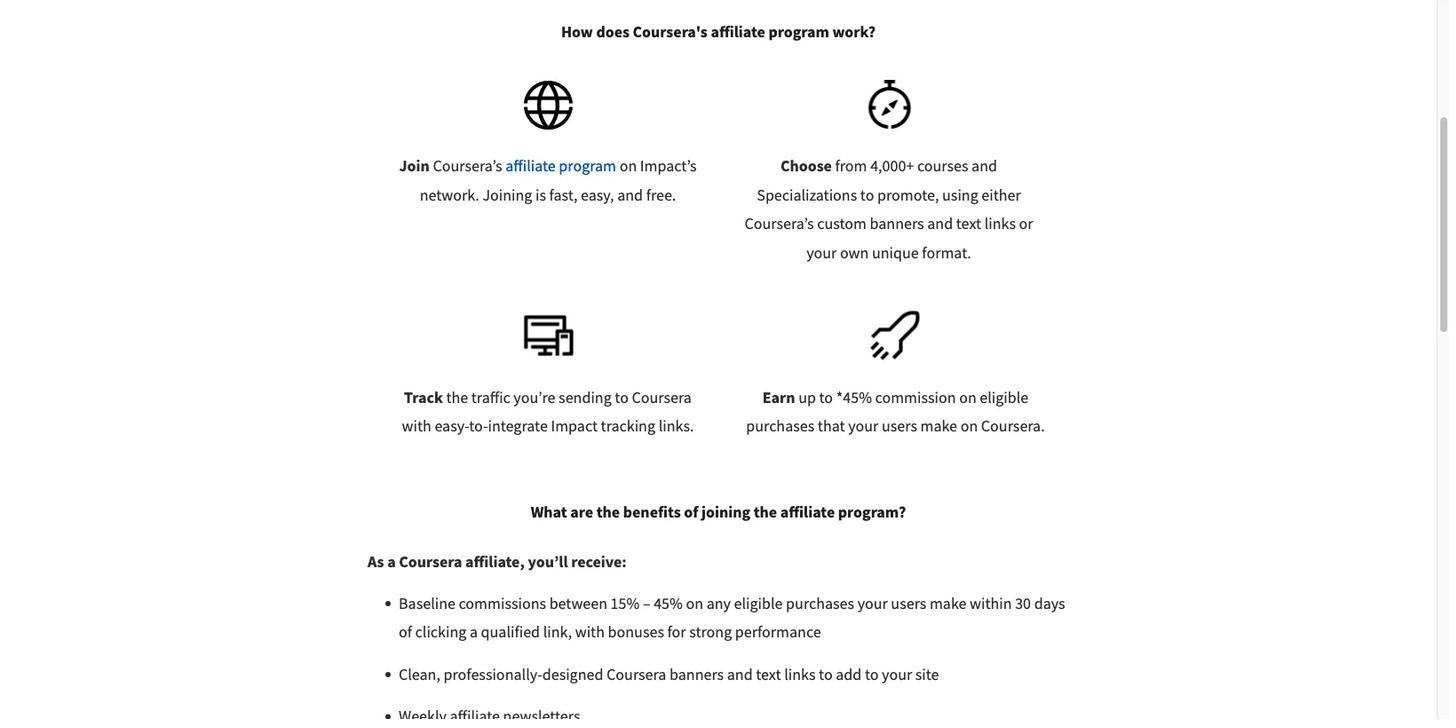 Task type: locate. For each thing, give the bounding box(es) containing it.
on left impact's
[[620, 156, 637, 176]]

impact's
[[640, 156, 697, 176]]

make down the commission
[[921, 417, 958, 437]]

to inside up to *45% commission on eligible purchases that your users make on coursera.
[[820, 388, 833, 408]]

purchases down earn
[[746, 417, 815, 437]]

on
[[620, 156, 637, 176], [960, 388, 977, 408], [961, 417, 978, 437], [686, 594, 704, 614]]

0 vertical spatial a
[[387, 552, 396, 572]]

0 horizontal spatial the
[[446, 388, 468, 408]]

how
[[561, 22, 593, 42]]

is
[[536, 185, 546, 205]]

0 horizontal spatial affiliate
[[506, 156, 556, 176]]

0 vertical spatial with
[[402, 417, 432, 437]]

0 horizontal spatial eligible
[[734, 594, 783, 614]]

are
[[571, 502, 593, 522]]

with down track
[[402, 417, 432, 437]]

make
[[921, 417, 958, 437], [930, 594, 967, 614]]

to right the add
[[865, 665, 879, 685]]

the
[[446, 388, 468, 408], [597, 502, 620, 522], [754, 502, 777, 522]]

1 horizontal spatial eligible
[[980, 388, 1029, 408]]

0 vertical spatial your
[[849, 417, 879, 437]]

of left clicking
[[399, 623, 412, 643]]

0 horizontal spatial and
[[618, 185, 643, 205]]

any
[[707, 594, 731, 614]]

program left work?
[[769, 22, 830, 42]]

of left joining
[[684, 502, 699, 522]]

1 vertical spatial make
[[930, 594, 967, 614]]

with down between
[[575, 623, 605, 643]]

1 vertical spatial purchases
[[786, 594, 855, 614]]

coursera up baseline
[[399, 552, 462, 572]]

as
[[368, 552, 384, 572]]

purchases inside up to *45% commission on eligible purchases that your users make on coursera.
[[746, 417, 815, 437]]

work?
[[833, 22, 876, 42]]

with
[[402, 417, 432, 437], [575, 623, 605, 643]]

and
[[618, 185, 643, 205], [727, 665, 753, 685]]

1 horizontal spatial of
[[684, 502, 699, 522]]

program up easy,
[[559, 156, 617, 176]]

affiliate program link
[[506, 156, 617, 176]]

coursera's
[[433, 156, 502, 176]]

eligible up coursera.
[[980, 388, 1029, 408]]

affiliate
[[711, 22, 766, 42], [506, 156, 556, 176], [781, 502, 835, 522]]

affiliate right coursera's
[[711, 22, 766, 42]]

between
[[550, 594, 608, 614]]

affiliate up "is"
[[506, 156, 556, 176]]

and left free.
[[618, 185, 643, 205]]

and left text
[[727, 665, 753, 685]]

how does coursera's affiliate program work?
[[561, 22, 876, 42]]

15%
[[611, 594, 640, 614]]

2 vertical spatial affiliate
[[781, 502, 835, 522]]

a right as
[[387, 552, 396, 572]]

1 vertical spatial with
[[575, 623, 605, 643]]

0 vertical spatial purchases
[[746, 417, 815, 437]]

make left within
[[930, 594, 967, 614]]

link,
[[543, 623, 572, 643]]

0 vertical spatial coursera
[[632, 388, 692, 408]]

users down the commission
[[882, 417, 918, 437]]

make inside the baseline commissions between 15% – 45% on any eligible purchases your users make within 30 days of clicking a qualified link, with bonuses for strong performance
[[930, 594, 967, 614]]

the right the are
[[597, 502, 620, 522]]

of inside the baseline commissions between 15% – 45% on any eligible purchases your users make within 30 days of clicking a qualified link, with bonuses for strong performance
[[399, 623, 412, 643]]

your down *45%
[[849, 417, 879, 437]]

coursera's
[[633, 22, 708, 42]]

purchases up performance at the right
[[786, 594, 855, 614]]

a right clicking
[[470, 623, 478, 643]]

eligible
[[980, 388, 1029, 408], [734, 594, 783, 614]]

site
[[916, 665, 939, 685]]

receive:
[[571, 552, 627, 572]]

coursera down bonuses
[[607, 665, 667, 685]]

you'll
[[528, 552, 568, 572]]

on left any
[[686, 594, 704, 614]]

joining
[[483, 185, 532, 205]]

days
[[1035, 594, 1066, 614]]

1 vertical spatial of
[[399, 623, 412, 643]]

0 vertical spatial affiliate
[[711, 22, 766, 42]]

users inside the baseline commissions between 15% – 45% on any eligible purchases your users make within 30 days of clicking a qualified link, with bonuses for strong performance
[[891, 594, 927, 614]]

30
[[1015, 594, 1031, 614]]

2 horizontal spatial affiliate
[[781, 502, 835, 522]]

1 vertical spatial affiliate
[[506, 156, 556, 176]]

1 horizontal spatial with
[[575, 623, 605, 643]]

1 vertical spatial your
[[858, 594, 888, 614]]

1 horizontal spatial program
[[769, 22, 830, 42]]

bonuses
[[608, 623, 664, 643]]

text
[[756, 665, 781, 685]]

0 vertical spatial eligible
[[980, 388, 1029, 408]]

free.
[[646, 185, 676, 205]]

on impact's network. joining is fast, easy, and free.
[[420, 156, 697, 205]]

eligible inside the baseline commissions between 15% – 45% on any eligible purchases your users make within 30 days of clicking a qualified link, with bonuses for strong performance
[[734, 594, 783, 614]]

1 vertical spatial and
[[727, 665, 753, 685]]

0 vertical spatial users
[[882, 417, 918, 437]]

up
[[799, 388, 816, 408]]

to
[[615, 388, 629, 408], [820, 388, 833, 408], [819, 665, 833, 685], [865, 665, 879, 685]]

make inside up to *45% commission on eligible purchases that your users make on coursera.
[[921, 417, 958, 437]]

eligible up performance at the right
[[734, 594, 783, 614]]

eligible inside up to *45% commission on eligible purchases that your users make on coursera.
[[980, 388, 1029, 408]]

*45%
[[837, 388, 872, 408]]

and inside on impact's network. joining is fast, easy, and free.
[[618, 185, 643, 205]]

your
[[849, 417, 879, 437], [858, 594, 888, 614], [882, 665, 913, 685]]

to right up
[[820, 388, 833, 408]]

baseline commissions between 15% – 45% on any eligible purchases your users make within 30 days of clicking a qualified link, with bonuses for strong performance
[[399, 594, 1066, 643]]

as a coursera affiliate, you'll receive:
[[368, 552, 627, 572]]

1 vertical spatial users
[[891, 594, 927, 614]]

users up site
[[891, 594, 927, 614]]

integrate
[[488, 417, 548, 437]]

of
[[684, 502, 699, 522], [399, 623, 412, 643]]

purchases
[[746, 417, 815, 437], [786, 594, 855, 614]]

1 vertical spatial program
[[559, 156, 617, 176]]

0 vertical spatial make
[[921, 417, 958, 437]]

program
[[769, 22, 830, 42], [559, 156, 617, 176]]

fast,
[[550, 185, 578, 205]]

0 vertical spatial of
[[684, 502, 699, 522]]

0 horizontal spatial of
[[399, 623, 412, 643]]

the up easy-
[[446, 388, 468, 408]]

baseline
[[399, 594, 456, 614]]

1 vertical spatial coursera
[[399, 552, 462, 572]]

a
[[387, 552, 396, 572], [470, 623, 478, 643]]

coursera
[[632, 388, 692, 408], [399, 552, 462, 572], [607, 665, 667, 685]]

0 horizontal spatial with
[[402, 417, 432, 437]]

benefits
[[623, 502, 681, 522]]

your left site
[[882, 665, 913, 685]]

earn
[[763, 388, 796, 408]]

your up the add
[[858, 594, 888, 614]]

users
[[882, 417, 918, 437], [891, 594, 927, 614]]

easy-
[[435, 417, 469, 437]]

1 vertical spatial a
[[470, 623, 478, 643]]

qualified
[[481, 623, 540, 643]]

affiliate left program?
[[781, 502, 835, 522]]

to up tracking
[[615, 388, 629, 408]]

affiliate,
[[465, 552, 525, 572]]

1 vertical spatial eligible
[[734, 594, 783, 614]]

choose
[[781, 156, 832, 176]]

0 vertical spatial and
[[618, 185, 643, 205]]

1 horizontal spatial a
[[470, 623, 478, 643]]

the right joining
[[754, 502, 777, 522]]

coursera up links.
[[632, 388, 692, 408]]

with inside the baseline commissions between 15% – 45% on any eligible purchases your users make within 30 days of clicking a qualified link, with bonuses for strong performance
[[575, 623, 605, 643]]



Task type: vqa. For each thing, say whether or not it's contained in the screenshot.
essential
no



Task type: describe. For each thing, give the bounding box(es) containing it.
network.
[[420, 185, 480, 205]]

1 horizontal spatial the
[[597, 502, 620, 522]]

join coursera's affiliate program
[[399, 156, 617, 176]]

a inside the baseline commissions between 15% – 45% on any eligible purchases your users make within 30 days of clicking a qualified link, with bonuses for strong performance
[[470, 623, 478, 643]]

–
[[643, 594, 651, 614]]

track
[[404, 388, 443, 408]]

your inside the baseline commissions between 15% – 45% on any eligible purchases your users make within 30 days of clicking a qualified link, with bonuses for strong performance
[[858, 594, 888, 614]]

0 horizontal spatial program
[[559, 156, 617, 176]]

designed
[[543, 665, 604, 685]]

easy,
[[581, 185, 614, 205]]

add
[[836, 665, 862, 685]]

what are the benefits of joining the affiliate program?
[[531, 502, 906, 522]]

banners
[[670, 665, 724, 685]]

your inside up to *45% commission on eligible purchases that your users make on coursera.
[[849, 417, 879, 437]]

2 horizontal spatial the
[[754, 502, 777, 522]]

to inside the traffic you're sending to coursera with easy-to-integrate impact tracking links.
[[615, 388, 629, 408]]

joining
[[702, 502, 751, 522]]

the traffic you're sending to coursera with easy-to-integrate impact tracking links.
[[402, 388, 694, 437]]

that
[[818, 417, 845, 437]]

1 horizontal spatial affiliate
[[711, 22, 766, 42]]

join
[[399, 156, 430, 176]]

performance
[[735, 623, 821, 643]]

you're
[[514, 388, 556, 408]]

tracking
[[601, 417, 656, 437]]

what
[[531, 502, 567, 522]]

on left coursera.
[[961, 417, 978, 437]]

to left the add
[[819, 665, 833, 685]]

coursera.
[[981, 417, 1045, 437]]

on right the commission
[[960, 388, 977, 408]]

professionally-
[[444, 665, 543, 685]]

2 vertical spatial coursera
[[607, 665, 667, 685]]

1 horizontal spatial and
[[727, 665, 753, 685]]

coursera inside the traffic you're sending to coursera with easy-to-integrate impact tracking links.
[[632, 388, 692, 408]]

purchases inside the baseline commissions between 15% – 45% on any eligible purchases your users make within 30 days of clicking a qualified link, with bonuses for strong performance
[[786, 594, 855, 614]]

sending
[[559, 388, 612, 408]]

program?
[[838, 502, 906, 522]]

links.
[[659, 417, 694, 437]]

on inside the baseline commissions between 15% – 45% on any eligible purchases your users make within 30 days of clicking a qualified link, with bonuses for strong performance
[[686, 594, 704, 614]]

with inside the traffic you're sending to coursera with easy-to-integrate impact tracking links.
[[402, 417, 432, 437]]

up to *45% commission on eligible purchases that your users make on coursera.
[[746, 388, 1045, 437]]

does
[[596, 22, 630, 42]]

0 vertical spatial program
[[769, 22, 830, 42]]

the inside the traffic you're sending to coursera with easy-to-integrate impact tracking links.
[[446, 388, 468, 408]]

on inside on impact's network. joining is fast, easy, and free.
[[620, 156, 637, 176]]

within
[[970, 594, 1012, 614]]

2 vertical spatial your
[[882, 665, 913, 685]]

0 horizontal spatial a
[[387, 552, 396, 572]]

traffic
[[472, 388, 511, 408]]

clean, professionally-designed coursera banners and text links to add to your site
[[399, 665, 939, 685]]

clicking
[[415, 623, 467, 643]]

commission
[[876, 388, 956, 408]]

impact
[[551, 417, 598, 437]]

clean,
[[399, 665, 441, 685]]

for
[[668, 623, 686, 643]]

to-
[[469, 417, 488, 437]]

strong
[[690, 623, 732, 643]]

45%
[[654, 594, 683, 614]]

commissions
[[459, 594, 546, 614]]

links
[[785, 665, 816, 685]]

users inside up to *45% commission on eligible purchases that your users make on coursera.
[[882, 417, 918, 437]]



